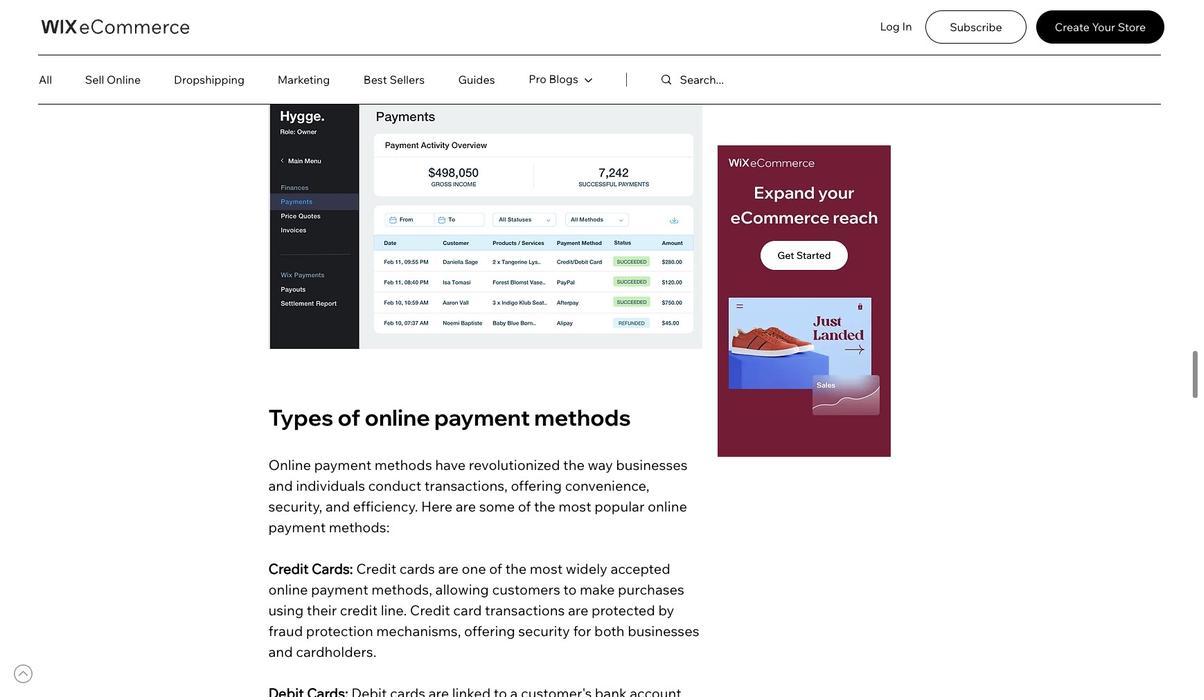 Task type: describe. For each thing, give the bounding box(es) containing it.
offering inside online payment methods have revolutionized the way businesses and individuals conduct transactions, offering convenience, security, and efficiency. here are some of the most popular online payment methods:
[[511, 478, 562, 495]]

cards:
[[312, 561, 353, 578]]

cards
[[400, 561, 435, 578]]

all link
[[39, 66, 68, 94]]

security,
[[268, 498, 322, 516]]

credit cards are one of the most widely accepted online payment methods, allowing customers to make purchases using their credit line. credit card transactions are protected by fraud protection mechanisms, offering security for both businesses and cardholders.
[[268, 561, 702, 661]]

types of online payment methods
[[268, 404, 631, 432]]

types
[[268, 404, 333, 432]]

methods inside online payment methods have revolutionized the way businesses and individuals conduct transactions, offering convenience, security, and efficiency. here are some of the most popular online payment methods:
[[375, 457, 432, 474]]

one
[[462, 561, 486, 578]]

line.
[[381, 602, 407, 620]]

sellers
[[390, 72, 425, 86]]

Search... search field
[[680, 64, 807, 96]]

to
[[563, 581, 577, 599]]

store
[[1118, 20, 1146, 34]]

online payment methods have revolutionized the way businesses and individuals conduct transactions, offering convenience, security, and efficiency. here are some of the most popular online payment methods:
[[268, 457, 691, 536]]

card
[[453, 602, 482, 620]]

pro
[[529, 72, 546, 86]]

purchases
[[618, 581, 684, 599]]

log in
[[880, 19, 912, 33]]

of inside credit cards are one of the most widely accepted online payment methods, allowing customers to make purchases using their credit line. credit card transactions are protected by fraud protection mechanisms, offering security for both businesses and cardholders.
[[489, 561, 502, 578]]

create your store link
[[1036, 10, 1165, 44]]

0 horizontal spatial online
[[107, 72, 141, 86]]

blogs
[[549, 72, 578, 86]]

using
[[268, 602, 304, 620]]

allowing
[[435, 581, 489, 599]]

log in link
[[877, 12, 915, 41]]

sell online
[[85, 72, 141, 86]]

widely
[[566, 561, 607, 578]]

have
[[435, 457, 466, 474]]

revolutionized
[[469, 457, 560, 474]]

online inside online payment methods have revolutionized the way businesses and individuals conduct transactions, offering convenience, security, and efficiency. here are some of the most popular online payment methods:
[[648, 498, 687, 516]]

and inside credit cards are one of the most widely accepted online payment methods, allowing customers to make purchases using their credit line. credit card transactions are protected by fraud protection mechanisms, offering security for both businesses and cardholders.
[[268, 644, 293, 661]]

log
[[880, 19, 900, 33]]

fraud
[[268, 623, 303, 640]]

payment up the have
[[434, 404, 530, 432]]

protection
[[306, 623, 373, 640]]

offering inside credit cards are one of the most widely accepted online payment methods, allowing customers to make purchases using their credit line. credit card transactions are protected by fraud protection mechanisms, offering security for both businesses and cardholders.
[[464, 623, 515, 640]]

guides
[[458, 72, 495, 86]]

by
[[658, 602, 674, 620]]

businesses inside online payment methods have revolutionized the way businesses and individuals conduct transactions, offering convenience, security, and efficiency. here are some of the most popular online payment methods:
[[616, 457, 688, 474]]

create your store
[[1055, 20, 1146, 34]]

most inside online payment methods have revolutionized the way businesses and individuals conduct transactions, offering convenience, security, and efficiency. here are some of the most popular online payment methods:
[[559, 498, 591, 516]]

here
[[421, 498, 453, 516]]

credit cards:
[[268, 561, 353, 578]]

all
[[39, 72, 52, 86]]

marketing
[[278, 72, 330, 86]]

individuals
[[296, 478, 365, 495]]

0 vertical spatial of
[[338, 404, 360, 432]]

make
[[580, 581, 615, 599]]

transactions
[[485, 602, 565, 620]]

the for most
[[505, 561, 527, 578]]

0 vertical spatial and
[[268, 478, 293, 495]]

credit
[[340, 602, 378, 620]]

dropshipping link
[[158, 66, 260, 94]]



Task type: vqa. For each thing, say whether or not it's contained in the screenshot.
the topmost 'ordering'
no



Task type: locate. For each thing, give the bounding box(es) containing it.
best sellers
[[364, 72, 425, 86]]

1 vertical spatial most
[[530, 561, 563, 578]]

online right 'popular'
[[648, 498, 687, 516]]

payment up individuals
[[314, 457, 372, 474]]

1 vertical spatial online
[[648, 498, 687, 516]]

are up 'for' at the bottom left
[[568, 602, 588, 620]]

None search field
[[653, 64, 836, 96]]

mechanisms,
[[376, 623, 461, 640]]

online up using
[[268, 581, 308, 599]]

subscribe
[[950, 20, 1002, 34]]

their
[[307, 602, 337, 620]]

and down fraud
[[268, 644, 293, 661]]

0 vertical spatial are
[[456, 498, 476, 516]]

and up security, on the bottom of page
[[268, 478, 293, 495]]

the inside credit cards are one of the most widely accepted online payment methods, allowing customers to make purchases using their credit line. credit card transactions are protected by fraud protection mechanisms, offering security for both businesses and cardholders.
[[505, 561, 527, 578]]

way
[[588, 457, 613, 474]]

most down the convenience,
[[559, 498, 591, 516]]

payment down cards:
[[311, 581, 368, 599]]

and down individuals
[[326, 498, 350, 516]]

the for way
[[563, 457, 585, 474]]

are inside online payment methods have revolutionized the way businesses and individuals conduct transactions, offering convenience, security, and efficiency. here are some of the most popular online payment methods:
[[456, 498, 476, 516]]

0 vertical spatial methods
[[534, 404, 631, 432]]

2 vertical spatial online
[[268, 581, 308, 599]]

protected
[[592, 602, 655, 620]]

2 horizontal spatial online
[[648, 498, 687, 516]]

payment down security, on the bottom of page
[[268, 519, 326, 536]]

methods up conduct
[[375, 457, 432, 474]]

2 horizontal spatial of
[[518, 498, 531, 516]]

0 vertical spatial the
[[563, 457, 585, 474]]

1 vertical spatial offering
[[464, 623, 515, 640]]

1 horizontal spatial credit
[[356, 561, 396, 578]]

convenience,
[[565, 478, 649, 495]]

the right some
[[534, 498, 555, 516]]

most up customers
[[530, 561, 563, 578]]

accepted
[[611, 561, 670, 578]]

both
[[594, 623, 625, 640]]

online inside online payment methods have revolutionized the way businesses and individuals conduct transactions, offering convenience, security, and efficiency. here are some of the most popular online payment methods:
[[268, 457, 311, 474]]

are
[[456, 498, 476, 516], [438, 561, 459, 578], [568, 602, 588, 620]]

online right sell
[[107, 72, 141, 86]]

0 horizontal spatial the
[[505, 561, 527, 578]]

0 vertical spatial most
[[559, 498, 591, 516]]

some
[[479, 498, 515, 516]]

sell online link
[[68, 66, 158, 94]]

marketing link
[[260, 66, 347, 94]]

businesses
[[616, 457, 688, 474], [628, 623, 699, 640]]

1 horizontal spatial of
[[489, 561, 502, 578]]

guides link
[[441, 66, 512, 94]]

most inside credit cards are one of the most widely accepted online payment methods, allowing customers to make purchases using their credit line. credit card transactions are protected by fraud protection mechanisms, offering security for both businesses and cardholders.
[[530, 561, 563, 578]]

businesses up the convenience,
[[616, 457, 688, 474]]

0 horizontal spatial online
[[268, 581, 308, 599]]

customers
[[492, 581, 560, 599]]

your
[[1092, 20, 1115, 34]]

online inside credit cards are one of the most widely accepted online payment methods, allowing customers to make purchases using their credit line. credit card transactions are protected by fraud protection mechanisms, offering security for both businesses and cardholders.
[[268, 581, 308, 599]]

are down "transactions,"
[[456, 498, 476, 516]]

1 vertical spatial the
[[534, 498, 555, 516]]

in
[[902, 19, 912, 33]]

businesses inside credit cards are one of the most widely accepted online payment methods, allowing customers to make purchases using their credit line. credit card transactions are protected by fraud protection mechanisms, offering security for both businesses and cardholders.
[[628, 623, 699, 640]]

efficiency.
[[353, 498, 418, 516]]

online up security, on the bottom of page
[[268, 457, 311, 474]]

0 horizontal spatial credit
[[268, 561, 309, 578]]

2 horizontal spatial the
[[563, 457, 585, 474]]

site element
[[512, 63, 595, 105]]

of right one
[[489, 561, 502, 578]]

credit up using
[[268, 561, 309, 578]]

methods,
[[371, 581, 432, 599]]

offering down revolutionized
[[511, 478, 562, 495]]

methods:
[[329, 519, 390, 536]]

1 vertical spatial and
[[326, 498, 350, 516]]

offering
[[511, 478, 562, 495], [464, 623, 515, 640]]

of
[[338, 404, 360, 432], [518, 498, 531, 516], [489, 561, 502, 578]]

2 vertical spatial the
[[505, 561, 527, 578]]

best
[[364, 72, 387, 86]]

1 horizontal spatial online
[[365, 404, 430, 432]]

the left the way
[[563, 457, 585, 474]]

conduct
[[368, 478, 421, 495]]

2 horizontal spatial credit
[[410, 602, 450, 620]]

offering down the card
[[464, 623, 515, 640]]

dropshipping
[[174, 72, 245, 86]]

popular
[[595, 498, 645, 516]]

and
[[268, 478, 293, 495], [326, 498, 350, 516], [268, 644, 293, 661]]

1 horizontal spatial methods
[[534, 404, 631, 432]]

online
[[365, 404, 430, 432], [648, 498, 687, 516], [268, 581, 308, 599]]

transactions,
[[424, 478, 508, 495]]

0 vertical spatial online
[[365, 404, 430, 432]]

0 vertical spatial offering
[[511, 478, 562, 495]]

of right some
[[518, 498, 531, 516]]

security
[[518, 623, 570, 640]]

the up customers
[[505, 561, 527, 578]]

1 vertical spatial businesses
[[628, 623, 699, 640]]

online up conduct
[[365, 404, 430, 432]]

pro blogs
[[529, 72, 578, 86]]

create
[[1055, 20, 1090, 34]]

0 horizontal spatial of
[[338, 404, 360, 432]]

subscribe link
[[926, 10, 1027, 44]]

businesses down by
[[628, 623, 699, 640]]

credit for cards:
[[268, 561, 309, 578]]

0 vertical spatial online
[[107, 72, 141, 86]]

credit for cards
[[356, 561, 396, 578]]

best sellers link
[[347, 66, 441, 94]]

1 vertical spatial of
[[518, 498, 531, 516]]

of right types
[[338, 404, 360, 432]]

the
[[563, 457, 585, 474], [534, 498, 555, 516], [505, 561, 527, 578]]

methods up the way
[[534, 404, 631, 432]]

wix ecommerce expand your ecommerce reach image
[[717, 145, 891, 457]]

2 vertical spatial and
[[268, 644, 293, 661]]

1 horizontal spatial the
[[534, 498, 555, 516]]

of inside online payment methods have revolutionized the way businesses and individuals conduct transactions, offering convenience, security, and efficiency. here are some of the most popular online payment methods:
[[518, 498, 531, 516]]

cardholders.
[[296, 644, 377, 661]]

methods
[[534, 404, 631, 432], [375, 457, 432, 474]]

2 vertical spatial are
[[568, 602, 588, 620]]

credit up "methods,"
[[356, 561, 396, 578]]

credit up mechanisms,
[[410, 602, 450, 620]]

1 horizontal spatial online
[[268, 457, 311, 474]]

1 vertical spatial are
[[438, 561, 459, 578]]

sell
[[85, 72, 104, 86]]

0 vertical spatial businesses
[[616, 457, 688, 474]]

are up allowing
[[438, 561, 459, 578]]

payment
[[434, 404, 530, 432], [314, 457, 372, 474], [268, 519, 326, 536], [311, 581, 368, 599]]

1 vertical spatial methods
[[375, 457, 432, 474]]

payment inside credit cards are one of the most widely accepted online payment methods, allowing customers to make purchases using their credit line. credit card transactions are protected by fraud protection mechanisms, offering security for both businesses and cardholders.
[[311, 581, 368, 599]]

2 vertical spatial of
[[489, 561, 502, 578]]

online
[[107, 72, 141, 86], [268, 457, 311, 474]]

most
[[559, 498, 591, 516], [530, 561, 563, 578]]

0 horizontal spatial methods
[[375, 457, 432, 474]]

for
[[573, 623, 591, 640]]

1 vertical spatial online
[[268, 457, 311, 474]]

credit
[[268, 561, 309, 578], [356, 561, 396, 578], [410, 602, 450, 620]]



